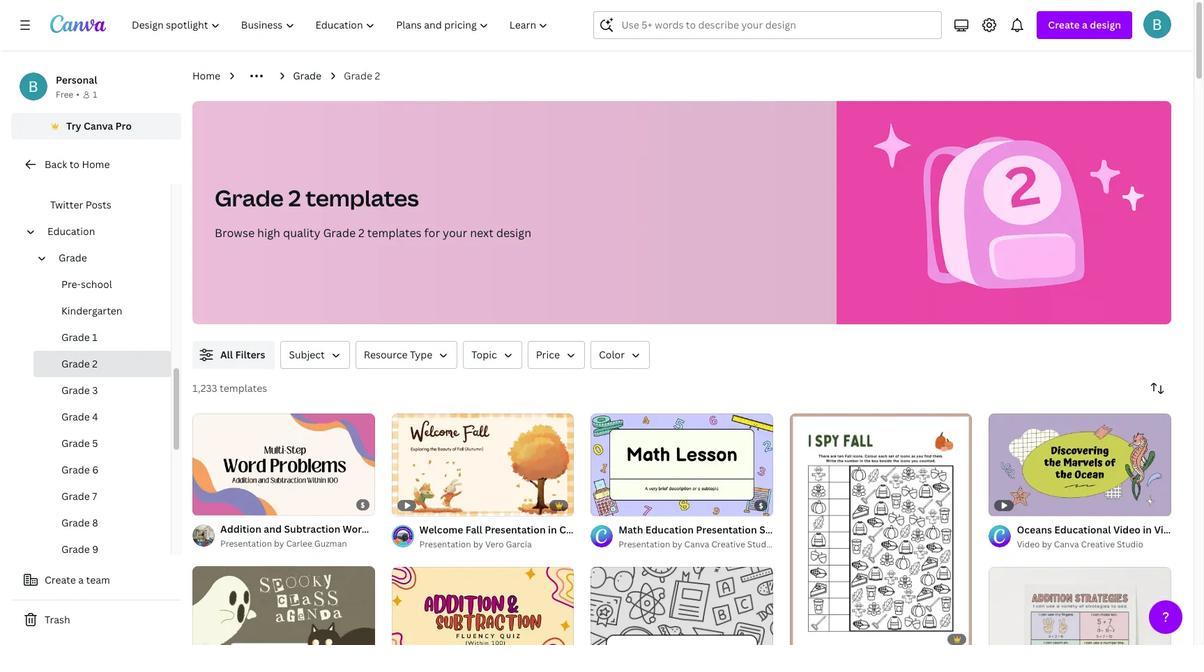 Task type: vqa. For each thing, say whether or not it's contained in the screenshot.
"Try Now"
no



Task type: describe. For each thing, give the bounding box(es) containing it.
gree
[[1185, 523, 1204, 536]]

try canva pro
[[66, 119, 132, 133]]

price
[[536, 348, 560, 361]]

type
[[410, 348, 433, 361]]

2 down the top level navigation element
[[375, 69, 380, 82]]

kindergarten
[[61, 304, 122, 317]]

grade inside button
[[59, 251, 87, 264]]

of for presentation by carlee guzman
[[208, 500, 219, 509]]

1 vertical spatial grade 2
[[61, 357, 98, 370]]

video by canva creative studio link
[[1017, 538, 1172, 552]]

pre-school
[[61, 278, 112, 291]]

7
[[92, 490, 97, 503]]

grade button
[[53, 245, 163, 271]]

free •
[[56, 89, 79, 100]]

a for team
[[78, 573, 84, 587]]

presentation for presentation by vero garcía
[[420, 539, 471, 550]]

1 of 10 link
[[192, 413, 375, 516]]

presentation for presentation by carlee guzman
[[220, 538, 272, 550]]

animated social media link
[[22, 165, 171, 192]]

social
[[98, 172, 126, 185]]

pro
[[115, 119, 132, 133]]

oceans
[[1017, 523, 1052, 536]]

for
[[424, 225, 440, 241]]

1 of 14 link
[[591, 413, 773, 516]]

Search search field
[[622, 12, 933, 38]]

1 of 10
[[202, 500, 230, 509]]

grade 2 templates
[[215, 183, 419, 213]]

resource type button
[[356, 341, 458, 369]]

presentation for presentation by canva creative studio
[[619, 538, 670, 550]]

0 vertical spatial grade 2
[[344, 69, 380, 82]]

create for create a team
[[45, 573, 76, 587]]

2 vertical spatial templates
[[220, 382, 267, 395]]

guzman
[[314, 538, 347, 550]]

all filters button
[[192, 341, 275, 369]]

back to home
[[45, 158, 110, 171]]

double digit addition and subtraction math fluency quiz presentation colorful and bold groovy style image
[[392, 567, 574, 645]]

educational
[[1055, 523, 1111, 536]]

4
[[92, 410, 98, 423]]

1,233 templates
[[192, 382, 267, 395]]

oceans educational video in violet gree video by canva creative studio
[[1017, 523, 1204, 550]]

subject button
[[281, 341, 350, 369]]

2 down grade 2 templates
[[359, 225, 365, 241]]

of for presentation by canva creative studio
[[607, 500, 617, 509]]

carlee
[[286, 538, 312, 550]]

vero
[[485, 539, 504, 550]]

studio inside "oceans educational video in violet gree video by canva creative studio"
[[1117, 539, 1144, 550]]

price button
[[528, 341, 585, 369]]

all filters
[[220, 348, 265, 361]]

top level navigation element
[[123, 11, 560, 39]]

trash
[[45, 613, 70, 626]]

grade 6 link
[[33, 457, 171, 483]]

school
[[81, 278, 112, 291]]

personal
[[56, 73, 97, 86]]

1 for 1 of 14
[[601, 500, 605, 509]]

1 horizontal spatial video
[[1114, 523, 1141, 536]]

9
[[92, 543, 99, 556]]

filters
[[235, 348, 265, 361]]

grade 8
[[61, 516, 98, 529]]

resource
[[364, 348, 408, 361]]

$ for presentation by carlee guzman
[[361, 500, 365, 510]]

grade 4
[[61, 410, 98, 423]]

trash link
[[11, 606, 181, 634]]

1 vertical spatial templates
[[367, 225, 422, 241]]

try
[[66, 119, 81, 133]]

1,233
[[192, 382, 217, 395]]

violet
[[1155, 523, 1183, 536]]

grade 7 link
[[33, 483, 171, 510]]

home link
[[192, 68, 220, 84]]

0 horizontal spatial creative
[[712, 538, 745, 550]]

1 for 1 of 10
[[202, 500, 206, 509]]

high
[[257, 225, 280, 241]]

create a design button
[[1037, 11, 1133, 39]]

canva inside button
[[84, 119, 113, 133]]

next
[[470, 225, 494, 241]]

presentation by vero garcía link
[[420, 538, 574, 552]]

grade 6
[[61, 463, 99, 476]]

topic button
[[463, 341, 522, 369]]

design inside dropdown button
[[1090, 18, 1121, 31]]

5
[[92, 437, 98, 450]]

by for canva
[[673, 538, 683, 550]]

2 up 3
[[92, 357, 98, 370]]

creative inside "oceans educational video in violet gree video by canva creative studio"
[[1081, 539, 1115, 550]]

14
[[619, 500, 628, 509]]

a for design
[[1082, 18, 1088, 31]]

all
[[220, 348, 233, 361]]

0 horizontal spatial studio
[[748, 538, 774, 550]]

back to home link
[[11, 151, 181, 179]]

browse high quality grade 2 templates for your next design
[[215, 225, 532, 241]]

to
[[69, 158, 79, 171]]

garcía
[[506, 539, 532, 550]]

create a team
[[45, 573, 110, 587]]

0 vertical spatial templates
[[306, 183, 419, 213]]

presentation by canva creative studio
[[619, 538, 774, 550]]

grade 4 link
[[33, 404, 171, 430]]

education link
[[42, 218, 163, 245]]

1 down kindergarten
[[92, 331, 98, 344]]



Task type: locate. For each thing, give the bounding box(es) containing it.
0 vertical spatial video
[[1114, 523, 1141, 536]]

twitter posts
[[50, 198, 111, 211]]

grade 7
[[61, 490, 97, 503]]

grade 1 link
[[33, 324, 171, 351]]

canva
[[84, 119, 113, 133], [685, 538, 710, 550], [1054, 539, 1079, 550]]

grade 2 down the top level navigation element
[[344, 69, 380, 82]]

design right next
[[496, 225, 532, 241]]

$
[[361, 500, 365, 510], [759, 500, 764, 510]]

1 horizontal spatial a
[[1082, 18, 1088, 31]]

1 vertical spatial a
[[78, 573, 84, 587]]

home
[[192, 69, 220, 82], [82, 158, 110, 171]]

kindergarten link
[[33, 298, 171, 324]]

presentation by canva creative studio link
[[619, 537, 774, 551]]

video left in
[[1114, 523, 1141, 536]]

1 horizontal spatial creative
[[1081, 539, 1115, 550]]

animated social media
[[50, 172, 157, 185]]

1 $ from the left
[[361, 500, 365, 510]]

canva inside "oceans educational video in violet gree video by canva creative studio"
[[1054, 539, 1079, 550]]

create inside button
[[45, 573, 76, 587]]

grade
[[293, 69, 322, 82], [344, 69, 372, 82], [215, 183, 284, 213], [323, 225, 356, 241], [59, 251, 87, 264], [61, 331, 90, 344], [61, 357, 90, 370], [61, 384, 90, 397], [61, 410, 90, 423], [61, 437, 90, 450], [61, 463, 90, 476], [61, 490, 90, 503], [61, 516, 90, 529], [61, 543, 90, 556]]

create inside dropdown button
[[1049, 18, 1080, 31]]

1 left 14
[[601, 500, 605, 509]]

grade 1
[[61, 331, 98, 344]]

2
[[375, 69, 380, 82], [288, 183, 301, 213], [359, 225, 365, 241], [92, 357, 98, 370]]

pre-
[[61, 278, 81, 291]]

0 horizontal spatial video
[[1017, 539, 1040, 550]]

by inside "oceans educational video in violet gree video by canva creative studio"
[[1042, 539, 1052, 550]]

media
[[129, 172, 157, 185]]

0 horizontal spatial presentation
[[220, 538, 272, 550]]

0 horizontal spatial a
[[78, 573, 84, 587]]

0 horizontal spatial grade 2
[[61, 357, 98, 370]]

0 horizontal spatial $
[[361, 500, 365, 510]]

1 horizontal spatial of
[[607, 500, 617, 509]]

grade 3 link
[[33, 377, 171, 404]]

a inside button
[[78, 573, 84, 587]]

math education presentation skeleton in a purple white black lined style image
[[591, 413, 773, 516]]

design left brad klo icon
[[1090, 18, 1121, 31]]

by left the vero
[[473, 539, 483, 550]]

grade 3
[[61, 384, 98, 397]]

0 vertical spatial design
[[1090, 18, 1121, 31]]

pre-school link
[[33, 271, 171, 298]]

grade 2
[[344, 69, 380, 82], [61, 357, 98, 370]]

twitter posts link
[[22, 192, 171, 218]]

subject
[[289, 348, 325, 361]]

1 horizontal spatial create
[[1049, 18, 1080, 31]]

0 vertical spatial home
[[192, 69, 220, 82]]

None search field
[[594, 11, 942, 39]]

browse
[[215, 225, 255, 241]]

$ for presentation by canva creative studio
[[759, 500, 764, 510]]

0 vertical spatial a
[[1082, 18, 1088, 31]]

templates
[[306, 183, 419, 213], [367, 225, 422, 241], [220, 382, 267, 395]]

3
[[92, 384, 98, 397]]

back
[[45, 158, 67, 171]]

presentation down 10
[[220, 538, 272, 550]]

free
[[56, 89, 73, 100]]

of left 14
[[607, 500, 617, 509]]

twitter
[[50, 198, 83, 211]]

video
[[1114, 523, 1141, 536], [1017, 539, 1040, 550]]

canva up teacher planner for 2024 in black & white school doodle style image
[[685, 538, 710, 550]]

video down oceans
[[1017, 539, 1040, 550]]

1 right •
[[93, 89, 97, 100]]

1 vertical spatial design
[[496, 225, 532, 241]]

1
[[93, 89, 97, 100], [92, 331, 98, 344], [202, 500, 206, 509], [601, 500, 605, 509]]

0 horizontal spatial canva
[[84, 119, 113, 133]]

2 $ from the left
[[759, 500, 764, 510]]

6
[[92, 463, 99, 476]]

0 horizontal spatial of
[[208, 500, 219, 509]]

resource type
[[364, 348, 433, 361]]

1 vertical spatial video
[[1017, 539, 1040, 550]]

0 horizontal spatial create
[[45, 573, 76, 587]]

studio
[[748, 538, 774, 550], [1117, 539, 1144, 550]]

1 horizontal spatial $
[[759, 500, 764, 510]]

0 horizontal spatial home
[[82, 158, 110, 171]]

Sort by button
[[1144, 375, 1172, 402]]

try canva pro button
[[11, 113, 181, 139]]

grade 9 link
[[33, 536, 171, 563]]

grade 9
[[61, 543, 99, 556]]

1 horizontal spatial presentation
[[420, 539, 471, 550]]

color
[[599, 348, 625, 361]]

quality
[[283, 225, 320, 241]]

2 horizontal spatial canva
[[1054, 539, 1079, 550]]

a
[[1082, 18, 1088, 31], [78, 573, 84, 587]]

of left 10
[[208, 500, 219, 509]]

1 left 10
[[202, 500, 206, 509]]

10
[[221, 500, 230, 509]]

1 horizontal spatial canva
[[685, 538, 710, 550]]

team
[[86, 573, 110, 587]]

in
[[1143, 523, 1152, 536]]

grade 2 down grade 1
[[61, 357, 98, 370]]

canva down educational
[[1054, 539, 1079, 550]]

canva right try
[[84, 119, 113, 133]]

1 for 1
[[93, 89, 97, 100]]

2 horizontal spatial presentation
[[619, 538, 670, 550]]

1 horizontal spatial studio
[[1117, 539, 1144, 550]]

create for create a design
[[1049, 18, 1080, 31]]

presentation left the vero
[[420, 539, 471, 550]]

1 horizontal spatial design
[[1090, 18, 1121, 31]]

grade 5 link
[[33, 430, 171, 457]]

i spy fall worksheet green brown image
[[790, 414, 973, 645]]

animated
[[50, 172, 96, 185]]

0 horizontal spatial design
[[496, 225, 532, 241]]

templates up browse high quality grade 2 templates for your next design
[[306, 183, 419, 213]]

1 horizontal spatial home
[[192, 69, 220, 82]]

teacher planner for 2024 in black & white school doodle style image
[[591, 567, 773, 645]]

create a team button
[[11, 566, 181, 594]]

a inside dropdown button
[[1082, 18, 1088, 31]]

topic
[[472, 348, 497, 361]]

your
[[443, 225, 467, 241]]

posts
[[86, 198, 111, 211]]

oceans educational video in violet gree link
[[1017, 522, 1204, 538]]

1 vertical spatial home
[[82, 158, 110, 171]]

•
[[76, 89, 79, 100]]

education
[[47, 225, 95, 238]]

by for carlee
[[274, 538, 284, 550]]

templates down all filters
[[220, 382, 267, 395]]

addition and subtraction word problems math presentation orange in pink and purple groovy style image
[[192, 413, 375, 516]]

by left carlee
[[274, 538, 284, 550]]

presentation inside "link"
[[220, 538, 272, 550]]

1 of from the left
[[208, 500, 219, 509]]

templates left for
[[367, 225, 422, 241]]

brad klo image
[[1144, 10, 1172, 38]]

by
[[274, 538, 284, 550], [673, 538, 683, 550], [473, 539, 483, 550], [1042, 539, 1052, 550]]

of
[[208, 500, 219, 509], [607, 500, 617, 509]]

by down oceans
[[1042, 539, 1052, 550]]

pastel simple math addition strategies poster image
[[989, 567, 1172, 645]]

1 of 14
[[601, 500, 628, 509]]

8
[[92, 516, 98, 529]]

presentation by carlee guzman
[[220, 538, 347, 550]]

create a design
[[1049, 18, 1121, 31]]

grade 5
[[61, 437, 98, 450]]

creative
[[712, 538, 745, 550], [1081, 539, 1115, 550]]

create
[[1049, 18, 1080, 31], [45, 573, 76, 587]]

presentation down 14
[[619, 538, 670, 550]]

presentation by vero garcía
[[420, 539, 532, 550]]

1 horizontal spatial grade 2
[[344, 69, 380, 82]]

by for vero
[[473, 539, 483, 550]]

0 vertical spatial create
[[1049, 18, 1080, 31]]

by up teacher planner for 2024 in black & white school doodle style image
[[673, 538, 683, 550]]

grade 8 link
[[33, 510, 171, 536]]

2 of from the left
[[607, 500, 617, 509]]

2 up quality
[[288, 183, 301, 213]]

by inside "link"
[[274, 538, 284, 550]]

1 vertical spatial create
[[45, 573, 76, 587]]

presentation by carlee guzman link
[[220, 537, 375, 551]]



